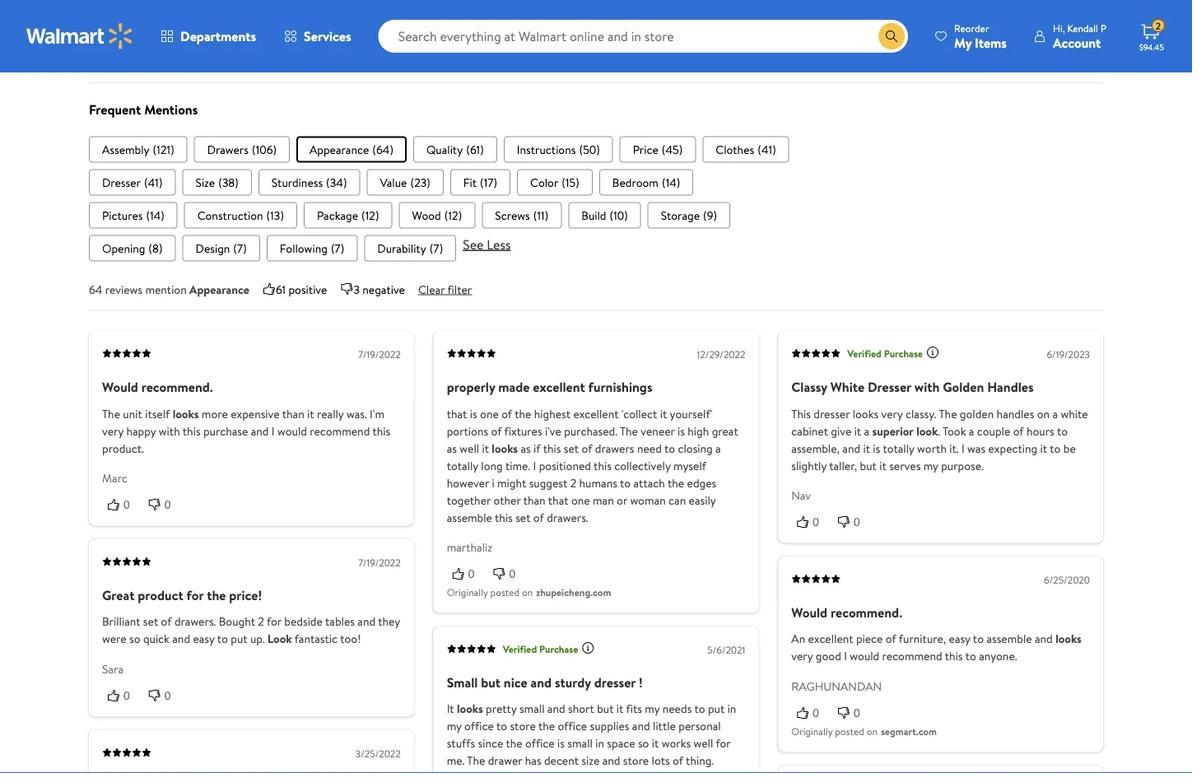 Task type: vqa. For each thing, say whether or not it's contained in the screenshot.
bottom Fresh
no



Task type: describe. For each thing, give the bounding box(es) containing it.
a right give
[[865, 423, 870, 439]]

is inside . took a couple of hours to assemble, and it is totally worth it. i was expecting it to be slightly taller, but it serves my purpose.
[[874, 440, 881, 456]]

of down purchased. in the bottom of the page
[[582, 440, 593, 456]]

look
[[917, 423, 939, 439]]

list item containing screws
[[482, 202, 562, 228]]

list item containing build
[[569, 202, 642, 228]]

drawers. inside the as if this set of drawers need to closing a totally long time. i positioned this collectively myself however i might suggest 2 humans to attach the edges together other than that one man or woman can easily assemble this set of drawers.
[[547, 509, 589, 525]]

negative
[[363, 281, 405, 297]]

bedroom (14)
[[613, 174, 681, 190]]

0 for 0 button underneath nav
[[813, 516, 820, 529]]

put inside 'brilliant set of drawers. bought 2 for bedside tables and they were so quick and easy to put up.'
[[231, 631, 248, 647]]

verified for dresser
[[848, 346, 882, 360]]

that inside the as if this set of drawers need to closing a totally long time. i positioned this collectively myself however i might suggest 2 humans to attach the edges together other than that one man or woman can easily assemble this set of drawers.
[[549, 492, 569, 508]]

(12) for package (12)
[[362, 207, 379, 223]]

raghunandan
[[792, 679, 882, 695]]

karambir
[[852, 33, 896, 49]]

the inside this dresser looks very classy. the golden handles on a white cabinet give it a
[[940, 406, 958, 422]]

superior look
[[873, 423, 939, 439]]

it looks
[[447, 701, 483, 717]]

size (38)
[[196, 174, 239, 190]]

one inside that is one of the highest excellent 'collect it yourself' portions of fixtures i've purchased. the veneer is high great as well it
[[480, 406, 499, 422]]

as inside that is one of the highest excellent 'collect it yourself' portions of fixtures i've purchased. the veneer is high great as well it
[[447, 440, 457, 456]]

Search search field
[[379, 20, 909, 53]]

superior
[[873, 423, 914, 439]]

list item containing following
[[267, 235, 358, 261]]

dresser inside list item
[[102, 174, 141, 190]]

purchase for with
[[885, 346, 924, 360]]

would recommend. for itself
[[102, 378, 213, 396]]

a inside pretty small and short but it fits my needs to put in my office to store the office supplies and little personal stuffs since the office is small in space so it works well for me. the drawer has decent size and store lots of thing. overall it's a nice looking and sturdy 3-drawer dres
[[503, 770, 508, 774]]

furniture,
[[900, 631, 947, 647]]

1 vertical spatial but
[[481, 674, 501, 692]]

(12) for wood (12)
[[445, 207, 462, 223]]

would recommend. for piece
[[792, 604, 903, 622]]

0 vertical spatial sturdy
[[555, 674, 591, 692]]

easy inside 'brilliant set of drawers. bought 2 for bedside tables and they were so quick and easy to put up.'
[[193, 631, 215, 647]]

to left be
[[1051, 440, 1061, 456]]

12/29/2022
[[697, 348, 746, 362]]

but inside . took a couple of hours to assemble, and it is totally worth it. i was expecting it to be slightly taller, but it serves my purpose.
[[861, 458, 877, 474]]

looks up long
[[492, 440, 518, 456]]

of left fixtures at left
[[491, 423, 502, 439]]

7/19/2022 for great product for the price!
[[359, 556, 401, 570]]

of down the suggest
[[534, 509, 544, 525]]

1 horizontal spatial office
[[526, 736, 555, 752]]

1 vertical spatial dresser
[[595, 674, 636, 692]]

color (15)
[[531, 174, 580, 190]]

0 vertical spatial in
[[728, 701, 737, 717]]

to down pretty
[[497, 719, 508, 735]]

1 vertical spatial small
[[568, 736, 593, 752]]

looks right itself
[[173, 406, 199, 422]]

sturdiness
[[272, 174, 323, 190]]

to up anyone.
[[974, 631, 985, 647]]

walmart image
[[26, 23, 133, 49]]

wood (12)
[[412, 207, 462, 223]]

the unit itself looks
[[102, 406, 199, 422]]

handles
[[988, 378, 1034, 396]]

1 horizontal spatial my
[[645, 701, 660, 717]]

pictures (14)
[[102, 207, 165, 223]]

that inside that is one of the highest excellent 'collect it yourself' portions of fixtures i've purchased. the veneer is high great as well it
[[447, 406, 467, 422]]

to inside 'brilliant set of drawers. bought 2 for bedside tables and they were so quick and easy to put up.'
[[217, 631, 228, 647]]

(34)
[[326, 174, 347, 190]]

and left they
[[358, 614, 376, 630]]

looks right it
[[457, 701, 483, 717]]

0 button up originally posted on zhupeicheng.com
[[488, 565, 529, 582]]

0 button down sara
[[102, 687, 143, 704]]

2 vertical spatial my
[[447, 719, 462, 735]]

64
[[89, 281, 102, 297]]

0 for 0 button under marthaliz
[[469, 567, 475, 581]]

properly
[[447, 378, 496, 396]]

tables
[[325, 614, 355, 630]]

serves
[[890, 458, 921, 474]]

Walmart Site-Wide search field
[[379, 20, 909, 53]]

see less button
[[463, 235, 511, 253]]

anyone.
[[980, 649, 1018, 665]]

to up personal at right bottom
[[695, 701, 706, 717]]

can
[[669, 492, 686, 508]]

easy inside an excellent piece of furniture, easy to assemble and looks very good i would recommend this to anyone.
[[950, 631, 971, 647]]

durability
[[378, 240, 426, 256]]

to up or
[[620, 475, 631, 491]]

handles
[[997, 406, 1035, 422]]

list item containing durability
[[364, 235, 457, 261]]

list item containing color
[[517, 169, 593, 196]]

0 for 0 button below product.
[[165, 498, 171, 511]]

unit
[[123, 406, 142, 422]]

value
[[380, 174, 407, 190]]

the inside the as if this set of drawers need to closing a totally long time. i positioned this collectively myself however i might suggest 2 humans to attach the edges together other than that one man or woman can easily assemble this set of drawers.
[[668, 475, 685, 491]]

frequent mentions
[[89, 101, 198, 119]]

this left purchase
[[183, 423, 201, 439]]

0 for 0 button over originally posted on zhupeicheng.com
[[510, 567, 516, 581]]

personal
[[679, 719, 721, 735]]

list item containing design
[[183, 235, 260, 261]]

for inside pretty small and short but it fits my needs to put in my office to store the office supplies and little personal stuffs since the office is small in space so it works well for me. the drawer has decent size and store lots of thing. overall it's a nice looking and sturdy 3-drawer dres
[[716, 736, 731, 752]]

together
[[447, 492, 491, 508]]

0 vertical spatial drawer
[[488, 753, 523, 769]]

0 button down product.
[[143, 496, 184, 513]]

of up fixtures at left
[[502, 406, 513, 422]]

design
[[196, 240, 230, 256]]

mentions
[[144, 101, 198, 119]]

and inside more expensive than it really was. i'm very happy with this purchase and i would recommend this product.
[[251, 423, 269, 439]]

a left white at the bottom right of page
[[1053, 406, 1059, 422]]

0 button down nav
[[792, 514, 833, 530]]

i
[[492, 475, 495, 491]]

it inside this dresser looks very classy. the golden handles on a white cabinet give it a
[[855, 423, 862, 439]]

nice
[[511, 770, 534, 774]]

price!
[[229, 586, 262, 604]]

on for properly made excellent furnishings
[[522, 586, 533, 600]]

this down other
[[495, 509, 513, 525]]

less
[[487, 235, 511, 253]]

the inside that is one of the highest excellent 'collect it yourself' portions of fixtures i've purchased. the veneer is high great as well it
[[515, 406, 532, 422]]

looks inside an excellent piece of furniture, easy to assemble and looks very good i would recommend this to anyone.
[[1056, 631, 1082, 647]]

0 for 0 button underneath taller,
[[854, 516, 861, 529]]

up.
[[250, 631, 265, 647]]

quality (61)
[[427, 141, 484, 157]]

3/25/2022
[[356, 747, 401, 761]]

verified for nice
[[503, 642, 537, 656]]

1 horizontal spatial drawer
[[641, 770, 676, 774]]

assemble inside an excellent piece of furniture, easy to assemble and looks very good i would recommend this to anyone.
[[987, 631, 1033, 647]]

list item containing drawers
[[194, 136, 290, 163]]

drawers
[[596, 440, 635, 456]]

0 for 0 button below quick
[[165, 689, 171, 703]]

the inside that is one of the highest excellent 'collect it yourself' portions of fixtures i've purchased. the veneer is high great as well it
[[620, 423, 638, 439]]

collectively
[[615, 458, 671, 474]]

list containing assembly
[[89, 136, 1104, 163]]

2 horizontal spatial set
[[564, 440, 579, 456]]

0 vertical spatial excellent
[[533, 378, 586, 396]]

of inside . took a couple of hours to assemble, and it is totally worth it. i was expecting it to be slightly taller, but it serves my purpose.
[[1014, 423, 1025, 439]]

see less list
[[89, 235, 1104, 261]]

list item containing assembly
[[89, 136, 188, 163]]

the up has
[[539, 719, 555, 735]]

great
[[102, 586, 135, 604]]

would inside more expensive than it really was. i'm very happy with this purchase and i would recommend this product.
[[278, 423, 307, 439]]

looking
[[537, 770, 573, 774]]

well inside that is one of the highest excellent 'collect it yourself' portions of fixtures i've purchased. the veneer is high great as well it
[[460, 440, 480, 456]]

. took a couple of hours to assemble, and it is totally worth it. i was expecting it to be slightly taller, but it serves my purpose.
[[792, 423, 1077, 474]]

0 vertical spatial small
[[520, 701, 545, 717]]

worth
[[918, 440, 947, 456]]

0 button up originally posted on segmart.com
[[833, 705, 874, 721]]

couple
[[978, 423, 1011, 439]]

would for excellent
[[792, 604, 828, 622]]

1 vertical spatial set
[[516, 509, 531, 525]]

really
[[317, 406, 344, 422]]

other
[[494, 492, 521, 508]]

this right if
[[544, 440, 561, 456]]

1 horizontal spatial store
[[624, 753, 649, 769]]

purchased.
[[564, 423, 618, 439]]

price (45)
[[633, 141, 683, 157]]

list item containing value
[[367, 169, 444, 196]]

bought
[[219, 614, 255, 630]]

this down i'm
[[373, 423, 391, 439]]

list item containing price
[[620, 136, 696, 163]]

(15)
[[562, 174, 580, 190]]

0 button down taller,
[[833, 514, 874, 530]]

the left unit
[[102, 406, 120, 422]]

was
[[968, 440, 986, 456]]

appearance (64)
[[310, 141, 394, 157]]

it.
[[950, 440, 959, 456]]

put inside pretty small and short but it fits my needs to put in my office to store the office supplies and little personal stuffs since the office is small in space so it works well for me. the drawer has decent size and store lots of thing. overall it's a nice looking and sturdy 3-drawer dres
[[708, 701, 725, 717]]

and down fits
[[633, 719, 651, 735]]

account
[[1054, 33, 1102, 51]]

be
[[1064, 440, 1077, 456]]

originally for would
[[792, 725, 833, 739]]

lots
[[652, 753, 670, 769]]

recommend. for itself
[[141, 378, 213, 396]]

and left short
[[548, 701, 566, 717]]

i've
[[545, 423, 562, 439]]

posted for made
[[491, 586, 520, 600]]

might
[[498, 475, 527, 491]]

for inside 'brilliant set of drawers. bought 2 for bedside tables and they were so quick and easy to put up.'
[[267, 614, 282, 630]]

list containing pictures
[[89, 202, 1104, 228]]

verified purchase for nice
[[503, 642, 579, 656]]

that is one of the highest excellent 'collect it yourself' portions of fixtures i've purchased. the veneer is high great as well it
[[447, 406, 739, 456]]

and inside . took a couple of hours to assemble, and it is totally worth it. i was expecting it to be slightly taller, but it serves my purpose.
[[843, 440, 861, 456]]

and inside an excellent piece of furniture, easy to assemble and looks very good i would recommend this to anyone.
[[1036, 631, 1054, 647]]

kendall
[[1068, 21, 1099, 35]]

!
[[639, 674, 643, 692]]

(106)
[[252, 141, 277, 157]]

drawers
[[207, 141, 249, 157]]

list item containing storage
[[648, 202, 731, 228]]

3 negative
[[354, 281, 405, 297]]

size
[[196, 174, 215, 190]]

2 horizontal spatial office
[[558, 719, 588, 735]]

instructions (50)
[[517, 141, 600, 157]]

0 button down marc
[[102, 496, 143, 513]]

the right since
[[506, 736, 523, 752]]

and right quick
[[172, 631, 190, 647]]

positive
[[289, 281, 327, 297]]

originally for properly
[[447, 586, 488, 600]]

list item containing dresser
[[89, 169, 176, 196]]

1 vertical spatial in
[[596, 736, 605, 752]]

product.
[[102, 440, 144, 456]]

(10)
[[610, 207, 628, 223]]

clear
[[419, 281, 445, 297]]

attach
[[634, 475, 666, 491]]

on inside this dresser looks very classy. the golden handles on a white cabinet give it a
[[1038, 406, 1051, 422]]

0 for 0 button underneath marc
[[124, 498, 130, 511]]

items
[[976, 33, 1008, 51]]

originally posted on segmart.com
[[792, 725, 938, 739]]

to up be
[[1058, 423, 1069, 439]]

(61)
[[466, 141, 484, 157]]

list item containing opening
[[89, 235, 176, 261]]

0 button down quick
[[143, 687, 184, 704]]

this up humans
[[594, 458, 612, 474]]

clear filter
[[419, 281, 472, 297]]

0 horizontal spatial for
[[187, 586, 204, 604]]

1 vertical spatial appearance
[[190, 281, 250, 297]]

list item containing clothes
[[703, 136, 790, 163]]

great product for the price!
[[102, 586, 262, 604]]

(8)
[[149, 240, 163, 256]]

(7) for design (7)
[[233, 240, 247, 256]]



Task type: locate. For each thing, give the bounding box(es) containing it.
it inside more expensive than it really was. i'm very happy with this purchase and i would recommend this product.
[[307, 406, 314, 422]]

would
[[278, 423, 307, 439], [850, 649, 880, 665]]

0 horizontal spatial office
[[465, 719, 494, 735]]

1 list from the top
[[89, 136, 1104, 163]]

for up look
[[267, 614, 282, 630]]

since
[[478, 736, 504, 752]]

it's
[[486, 770, 500, 774]]

appearance inside list item
[[310, 141, 369, 157]]

0 horizontal spatial would
[[102, 378, 138, 396]]

2 horizontal spatial 2
[[1156, 19, 1162, 33]]

1 horizontal spatial easy
[[950, 631, 971, 647]]

1 horizontal spatial assemble
[[987, 631, 1033, 647]]

list item up (34)
[[297, 136, 407, 163]]

than inside the as if this set of drawers need to closing a totally long time. i positioned this collectively myself however i might suggest 2 humans to attach the edges together other than that one man or woman can easily assemble this set of drawers.
[[524, 492, 546, 508]]

services
[[304, 27, 351, 45]]

very inside more expensive than it really was. i'm very happy with this purchase and i would recommend this product.
[[102, 423, 124, 439]]

(14) for pictures (14)
[[146, 207, 165, 223]]

list item down pictures (14)
[[89, 235, 176, 261]]

0 horizontal spatial easy
[[193, 631, 215, 647]]

0 for 0 button under raghunandan
[[813, 707, 820, 720]]

search icon image
[[886, 30, 899, 43]]

2 (12) from the left
[[445, 207, 462, 223]]

drawers. down great product for the price!
[[175, 614, 216, 630]]

1 horizontal spatial well
[[694, 736, 714, 752]]

with up classy.
[[915, 378, 940, 396]]

excellent up good
[[809, 631, 854, 647]]

but left nice
[[481, 674, 501, 692]]

nav
[[792, 488, 812, 504]]

(7) down wood (12)
[[430, 240, 443, 256]]

0 vertical spatial one
[[480, 406, 499, 422]]

1 vertical spatial excellent
[[574, 406, 619, 422]]

put up personal at right bottom
[[708, 701, 725, 717]]

this inside an excellent piece of furniture, easy to assemble and looks very good i would recommend this to anyone.
[[946, 649, 964, 665]]

1 horizontal spatial but
[[597, 701, 614, 717]]

excellent inside an excellent piece of furniture, easy to assemble and looks very good i would recommend this to anyone.
[[809, 631, 854, 647]]

myself
[[674, 458, 707, 474]]

bedroom
[[613, 174, 659, 190]]

it
[[447, 701, 454, 717]]

1 horizontal spatial so
[[638, 736, 650, 752]]

verified purchase information image
[[927, 346, 940, 359], [582, 642, 595, 655]]

(7) for durability (7)
[[430, 240, 443, 256]]

than inside more expensive than it really was. i'm very happy with this purchase and i would recommend this product.
[[282, 406, 305, 422]]

so right were
[[129, 631, 140, 647]]

quality
[[427, 141, 463, 157]]

2 vertical spatial but
[[597, 701, 614, 717]]

1 vertical spatial would
[[850, 649, 880, 665]]

were
[[102, 631, 127, 647]]

set inside 'brilliant set of drawers. bought 2 for bedside tables and they were so quick and easy to put up.'
[[143, 614, 158, 630]]

one
[[480, 406, 499, 422], [572, 492, 590, 508]]

so
[[129, 631, 140, 647], [638, 736, 650, 752]]

0 horizontal spatial posted
[[491, 586, 520, 600]]

1 (12) from the left
[[362, 207, 379, 223]]

decent
[[545, 753, 579, 769]]

1 horizontal spatial small
[[568, 736, 593, 752]]

0 vertical spatial assemble
[[447, 509, 493, 525]]

sturdy up short
[[555, 674, 591, 692]]

0 horizontal spatial dresser
[[595, 674, 636, 692]]

purchase up small but nice and sturdy dresser !
[[540, 642, 579, 656]]

2 list from the top
[[89, 169, 1104, 196]]

list item up positive
[[267, 235, 358, 261]]

this
[[792, 406, 811, 422]]

list item containing construction
[[184, 202, 297, 228]]

1 7/19/2022 from the top
[[359, 348, 401, 362]]

me.
[[447, 753, 465, 769]]

but right taller,
[[861, 458, 877, 474]]

very down an
[[792, 649, 814, 665]]

(41) for dresser (41)
[[144, 174, 163, 190]]

fantastic
[[295, 631, 338, 647]]

to down bought
[[217, 631, 228, 647]]

of inside 'brilliant set of drawers. bought 2 for bedside tables and they were so quick and easy to put up.'
[[161, 614, 172, 630]]

very inside an excellent piece of furniture, easy to assemble and looks very good i would recommend this to anyone.
[[792, 649, 814, 665]]

1 vertical spatial (41)
[[144, 174, 163, 190]]

of
[[502, 406, 513, 422], [491, 423, 502, 439], [1014, 423, 1025, 439], [582, 440, 593, 456], [534, 509, 544, 525], [161, 614, 172, 630], [886, 631, 897, 647], [673, 753, 684, 769]]

0 horizontal spatial my
[[447, 719, 462, 735]]

1 horizontal spatial in
[[728, 701, 737, 717]]

to right the need
[[665, 440, 676, 456]]

golden
[[960, 406, 995, 422]]

golden
[[943, 378, 985, 396]]

pictures
[[102, 207, 143, 223]]

2 down positioned
[[571, 475, 577, 491]]

verified purchase information image for golden
[[927, 346, 940, 359]]

recommend. for piece
[[831, 604, 903, 622]]

is down superior
[[874, 440, 881, 456]]

little
[[653, 719, 676, 735]]

and down space
[[603, 753, 621, 769]]

list item down (38)
[[184, 202, 297, 228]]

my down worth
[[924, 458, 939, 474]]

0
[[124, 498, 130, 511], [165, 498, 171, 511], [813, 516, 820, 529], [854, 516, 861, 529], [469, 567, 475, 581], [510, 567, 516, 581], [124, 689, 130, 703], [165, 689, 171, 703], [813, 707, 820, 720], [854, 707, 861, 720]]

a inside the as if this set of drawers need to closing a totally long time. i positioned this collectively myself however i might suggest 2 humans to attach the edges together other than that one man or woman can easily assemble this set of drawers.
[[716, 440, 721, 456]]

list item containing instructions
[[504, 136, 614, 163]]

list item up pictures (14)
[[89, 169, 176, 196]]

list item containing appearance
[[297, 136, 407, 163]]

the up took
[[940, 406, 958, 422]]

1 horizontal spatial dresser
[[814, 406, 850, 422]]

verified purchase information image for sturdy
[[582, 642, 595, 655]]

is inside pretty small and short but it fits my needs to put in my office to store the office supplies and little personal stuffs since the office is small in space so it works well for me. the drawer has decent size and store lots of thing. overall it's a nice looking and sturdy 3-drawer dres
[[558, 736, 565, 752]]

departments
[[180, 27, 256, 45]]

i inside . took a couple of hours to assemble, and it is totally worth it. i was expecting it to be slightly taller, but it serves my purpose.
[[962, 440, 965, 456]]

assembly (121)
[[102, 141, 174, 157]]

recommend inside more expensive than it really was. i'm very happy with this purchase and i would recommend this product.
[[310, 423, 370, 439]]

sturdy inside pretty small and short but it fits my needs to put in my office to store the office supplies and little personal stuffs since the office is small in space so it works well for me. the drawer has decent size and store lots of thing. overall it's a nice looking and sturdy 3-drawer dres
[[597, 770, 628, 774]]

0 button down raghunandan
[[792, 705, 833, 721]]

list item containing pictures
[[89, 202, 178, 228]]

list item containing bedroom
[[600, 169, 694, 196]]

dresser up give
[[814, 406, 850, 422]]

posted for recommend.
[[836, 725, 865, 739]]

61 positive
[[276, 281, 327, 297]]

1 vertical spatial than
[[524, 492, 546, 508]]

office up has
[[526, 736, 555, 752]]

posted down marthaliz
[[491, 586, 520, 600]]

recommend inside an excellent piece of furniture, easy to assemble and looks very good i would recommend this to anyone.
[[883, 649, 943, 665]]

with down itself
[[159, 423, 180, 439]]

i right good
[[845, 649, 848, 665]]

classy
[[792, 378, 828, 396]]

1 vertical spatial sturdy
[[597, 770, 628, 774]]

0 vertical spatial 2
[[1156, 19, 1162, 33]]

dresser
[[102, 174, 141, 190], [868, 378, 912, 396]]

2 horizontal spatial very
[[882, 406, 903, 422]]

space
[[607, 736, 636, 752]]

drawers. inside 'brilliant set of drawers. bought 2 for bedside tables and they were so quick and easy to put up.'
[[175, 614, 216, 630]]

0 vertical spatial set
[[564, 440, 579, 456]]

0 vertical spatial totally
[[883, 440, 915, 456]]

so right space
[[638, 736, 650, 752]]

1 horizontal spatial (14)
[[662, 174, 681, 190]]

0 vertical spatial (14)
[[662, 174, 681, 190]]

list item down price
[[600, 169, 694, 196]]

well inside pretty small and short but it fits my needs to put in my office to store the office supplies and little personal stuffs since the office is small in space so it works well for me. the drawer has decent size and store lots of thing. overall it's a nice looking and sturdy 3-drawer dres
[[694, 736, 714, 752]]

1 horizontal spatial verified purchase information image
[[927, 346, 940, 359]]

0 horizontal spatial (7)
[[233, 240, 247, 256]]

7/19/2022 up they
[[359, 556, 401, 570]]

0 horizontal spatial sturdy
[[555, 674, 591, 692]]

a inside . took a couple of hours to assemble, and it is totally worth it. i was expecting it to be slightly taller, but it serves my purpose.
[[970, 423, 975, 439]]

and right nice
[[531, 674, 552, 692]]

list item containing package
[[304, 202, 393, 228]]

would inside an excellent piece of furniture, easy to assemble and looks very good i would recommend this to anyone.
[[850, 649, 880, 665]]

2 inside the as if this set of drawers need to closing a totally long time. i positioned this collectively myself however i might suggest 2 humans to attach the edges together other than that one man or woman can easily assemble this set of drawers.
[[571, 475, 577, 491]]

1 vertical spatial originally
[[792, 725, 833, 739]]

the inside pretty small and short but it fits my needs to put in my office to store the office supplies and little personal stuffs since the office is small in space so it works well for me. the drawer has decent size and store lots of thing. overall it's a nice looking and sturdy 3-drawer dres
[[467, 753, 486, 769]]

the left price!
[[207, 586, 226, 604]]

in up size
[[596, 736, 605, 752]]

in right needs
[[728, 701, 737, 717]]

than
[[282, 406, 305, 422], [524, 492, 546, 508]]

(13)
[[267, 207, 284, 223]]

1 horizontal spatial with
[[915, 378, 940, 396]]

following
[[280, 240, 328, 256]]

1 horizontal spatial set
[[516, 509, 531, 525]]

list item down wood
[[364, 235, 457, 261]]

1 as from the left
[[447, 440, 457, 456]]

1 vertical spatial so
[[638, 736, 650, 752]]

well up thing.
[[694, 736, 714, 752]]

totally inside . took a couple of hours to assemble, and it is totally worth it. i was expecting it to be slightly taller, but it serves my purpose.
[[883, 440, 915, 456]]

drawers (106)
[[207, 141, 277, 157]]

0 horizontal spatial put
[[231, 631, 248, 647]]

i inside the as if this set of drawers need to closing a totally long time. i positioned this collectively myself however i might suggest 2 humans to attach the edges together other than that one man or woman can easily assemble this set of drawers.
[[533, 458, 537, 474]]

1 vertical spatial 2
[[571, 475, 577, 491]]

marc
[[102, 470, 128, 486]]

1 easy from the left
[[193, 631, 215, 647]]

excellent
[[533, 378, 586, 396], [574, 406, 619, 422], [809, 631, 854, 647]]

dresser up classy.
[[868, 378, 912, 396]]

totally inside the as if this set of drawers need to closing a totally long time. i positioned this collectively myself however i might suggest 2 humans to attach the edges together other than that one man or woman can easily assemble this set of drawers.
[[447, 458, 479, 474]]

white
[[831, 378, 865, 396]]

0 vertical spatial put
[[231, 631, 248, 647]]

0 vertical spatial dresser
[[102, 174, 141, 190]]

1 horizontal spatial purchase
[[885, 346, 924, 360]]

in
[[728, 701, 737, 717], [596, 736, 605, 752]]

list item containing size
[[182, 169, 252, 196]]

2 vertical spatial on
[[867, 725, 878, 739]]

0 horizontal spatial 2
[[258, 614, 264, 630]]

3 list from the top
[[89, 202, 1104, 228]]

(41)
[[758, 141, 777, 157], [144, 174, 163, 190]]

list item
[[89, 136, 188, 163], [194, 136, 290, 163], [297, 136, 407, 163], [413, 136, 497, 163], [504, 136, 614, 163], [620, 136, 696, 163], [703, 136, 790, 163], [89, 169, 176, 196], [182, 169, 252, 196], [259, 169, 360, 196], [367, 169, 444, 196], [450, 169, 511, 196], [517, 169, 593, 196], [600, 169, 694, 196], [89, 202, 178, 228], [184, 202, 297, 228], [304, 202, 393, 228], [399, 202, 476, 228], [482, 202, 562, 228], [569, 202, 642, 228], [648, 202, 731, 228], [89, 235, 176, 261], [183, 235, 260, 261], [267, 235, 358, 261], [364, 235, 457, 261]]

originally down raghunandan
[[792, 725, 833, 739]]

slightly
[[792, 458, 827, 474]]

sturdy
[[555, 674, 591, 692], [597, 770, 628, 774]]

2 inside 'brilliant set of drawers. bought 2 for bedside tables and they were so quick and easy to put up.'
[[258, 614, 264, 630]]

assemble inside the as if this set of drawers need to closing a totally long time. i positioned this collectively myself however i might suggest 2 humans to attach the edges together other than that one man or woman can easily assemble this set of drawers.
[[447, 509, 493, 525]]

1 horizontal spatial dresser
[[868, 378, 912, 396]]

recommend. up piece
[[831, 604, 903, 622]]

0 vertical spatial so
[[129, 631, 140, 647]]

as if this set of drawers need to closing a totally long time. i positioned this collectively myself however i might suggest 2 humans to attach the edges together other than that one man or woman can easily assemble this set of drawers.
[[447, 440, 721, 525]]

list item containing sturdiness
[[259, 169, 360, 196]]

0 horizontal spatial verified
[[503, 642, 537, 656]]

list item up bedroom (14)
[[620, 136, 696, 163]]

1 vertical spatial purchase
[[540, 642, 579, 656]]

and up taller,
[[843, 440, 861, 456]]

0 horizontal spatial than
[[282, 406, 305, 422]]

2 7/19/2022 from the top
[[359, 556, 401, 570]]

taller,
[[830, 458, 858, 474]]

and down size
[[576, 770, 594, 774]]

0 vertical spatial posted
[[491, 586, 520, 600]]

1 horizontal spatial one
[[572, 492, 590, 508]]

brilliant
[[102, 614, 140, 630]]

1 vertical spatial for
[[267, 614, 282, 630]]

list item down drawers
[[182, 169, 252, 196]]

list
[[89, 136, 1104, 163], [89, 169, 1104, 196], [89, 202, 1104, 228]]

construction
[[198, 207, 263, 223]]

store down pretty
[[510, 719, 536, 735]]

0 vertical spatial but
[[861, 458, 877, 474]]

woman
[[631, 492, 666, 508]]

very up product.
[[102, 423, 124, 439]]

0 vertical spatial with
[[915, 378, 940, 396]]

durability (7)
[[378, 240, 443, 256]]

one inside the as if this set of drawers need to closing a totally long time. i positioned this collectively myself however i might suggest 2 humans to attach the edges together other than that one man or woman can easily assemble this set of drawers.
[[572, 492, 590, 508]]

sara
[[102, 661, 124, 677]]

so inside pretty small and short but it fits my needs to put in my office to store the office supplies and little personal stuffs since the office is small in space so it works well for me. the drawer has decent size and store lots of thing. overall it's a nice looking and sturdy 3-drawer dres
[[638, 736, 650, 752]]

61
[[276, 281, 286, 297]]

the up fixtures at left
[[515, 406, 532, 422]]

easily
[[689, 492, 716, 508]]

(50)
[[580, 141, 600, 157]]

0 horizontal spatial originally
[[447, 586, 488, 600]]

with inside more expensive than it really was. i'm very happy with this purchase and i would recommend this product.
[[159, 423, 180, 439]]

list item containing wood
[[399, 202, 476, 228]]

dresser inside this dresser looks very classy. the golden handles on a white cabinet give it a
[[814, 406, 850, 422]]

list item down (61)
[[450, 169, 511, 196]]

1 horizontal spatial (12)
[[445, 207, 462, 223]]

list item containing quality
[[413, 136, 497, 163]]

a right took
[[970, 423, 975, 439]]

2 horizontal spatial but
[[861, 458, 877, 474]]

list item up see less list
[[569, 202, 642, 228]]

1 (7) from the left
[[233, 240, 247, 256]]

totally up however
[[447, 458, 479, 474]]

on
[[1038, 406, 1051, 422], [522, 586, 533, 600], [867, 725, 878, 739]]

list item up wood
[[367, 169, 444, 196]]

0 horizontal spatial verified purchase
[[503, 642, 579, 656]]

0 vertical spatial store
[[510, 719, 536, 735]]

for right product
[[187, 586, 204, 604]]

list item up opening (8)
[[89, 202, 178, 228]]

as inside the as if this set of drawers need to closing a totally long time. i positioned this collectively myself however i might suggest 2 humans to attach the edges together other than that one man or woman can easily assemble this set of drawers.
[[521, 440, 531, 456]]

on for would recommend.
[[867, 725, 878, 739]]

1 horizontal spatial posted
[[836, 725, 865, 739]]

2 (7) from the left
[[331, 240, 345, 256]]

is up portions
[[470, 406, 478, 422]]

high
[[688, 423, 710, 439]]

purchase up the classy white dresser with golden handles
[[885, 346, 924, 360]]

0 button
[[102, 496, 143, 513], [143, 496, 184, 513], [792, 514, 833, 530], [833, 514, 874, 530], [447, 565, 488, 582], [488, 565, 529, 582], [102, 687, 143, 704], [143, 687, 184, 704], [792, 705, 833, 721], [833, 705, 874, 721]]

1 vertical spatial (14)
[[146, 207, 165, 223]]

they
[[378, 614, 400, 630]]

7/19/2022 for would recommend.
[[359, 348, 401, 362]]

(7)
[[233, 240, 247, 256], [331, 240, 345, 256], [430, 240, 443, 256]]

list item down (23)
[[399, 202, 476, 228]]

zhupeicheng.com
[[537, 586, 612, 600]]

0 vertical spatial very
[[882, 406, 903, 422]]

7/19/2022
[[359, 348, 401, 362], [359, 556, 401, 570]]

1 horizontal spatial that
[[549, 492, 569, 508]]

1 vertical spatial would recommend.
[[792, 604, 903, 622]]

verified purchase information image up small but nice and sturdy dresser !
[[582, 642, 595, 655]]

small up size
[[568, 736, 593, 752]]

0 vertical spatial drawers.
[[547, 509, 589, 525]]

an excellent piece of furniture, easy to assemble and looks very good i would recommend this to anyone.
[[792, 631, 1082, 665]]

0 vertical spatial verified purchase
[[848, 346, 924, 360]]

(14) for bedroom (14)
[[662, 174, 681, 190]]

1 vertical spatial recommend
[[883, 649, 943, 665]]

assemble,
[[792, 440, 840, 456]]

1 vertical spatial verified
[[503, 642, 537, 656]]

i inside an excellent piece of furniture, easy to assemble and looks very good i would recommend this to anyone.
[[845, 649, 848, 665]]

0 vertical spatial originally
[[447, 586, 488, 600]]

cabinet
[[792, 423, 829, 439]]

0 horizontal spatial appearance
[[190, 281, 250, 297]]

purchase for and
[[540, 642, 579, 656]]

recommend down "really"
[[310, 423, 370, 439]]

put down bought
[[231, 631, 248, 647]]

list item down (34)
[[304, 202, 393, 228]]

list item up the 'fit'
[[413, 136, 497, 163]]

verified purchase for dresser
[[848, 346, 924, 360]]

0 vertical spatial (41)
[[758, 141, 777, 157]]

very inside this dresser looks very classy. the golden handles on a white cabinet give it a
[[882, 406, 903, 422]]

1 vertical spatial my
[[645, 701, 660, 717]]

dresser up pictures
[[102, 174, 141, 190]]

0 button down marthaliz
[[447, 565, 488, 582]]

1 horizontal spatial than
[[524, 492, 546, 508]]

size
[[582, 753, 600, 769]]

(45)
[[662, 141, 683, 157]]

0 horizontal spatial purchase
[[540, 642, 579, 656]]

1 vertical spatial posted
[[836, 725, 865, 739]]

looks inside this dresser looks very classy. the golden handles on a white cabinet give it a
[[853, 406, 879, 422]]

0 horizontal spatial would recommend.
[[102, 378, 213, 396]]

1 vertical spatial dresser
[[868, 378, 912, 396]]

clothes (41)
[[716, 141, 777, 157]]

'collect
[[622, 406, 658, 422]]

(41) for clothes (41)
[[758, 141, 777, 157]]

1 horizontal spatial recommend
[[883, 649, 943, 665]]

my inside . took a couple of hours to assemble, and it is totally worth it. i was expecting it to be slightly taller, but it serves my purpose.
[[924, 458, 939, 474]]

1 horizontal spatial would recommend.
[[792, 604, 903, 622]]

made
[[499, 378, 530, 396]]

1 vertical spatial verified purchase
[[503, 642, 579, 656]]

1 horizontal spatial as
[[521, 440, 531, 456]]

piece
[[857, 631, 884, 647]]

that up portions
[[447, 406, 467, 422]]

would for unit
[[102, 378, 138, 396]]

but inside pretty small and short but it fits my needs to put in my office to store the office supplies and little personal stuffs since the office is small in space so it works well for me. the drawer has decent size and store lots of thing. overall it's a nice looking and sturdy 3-drawer dres
[[597, 701, 614, 717]]

set down other
[[516, 509, 531, 525]]

2 vertical spatial excellent
[[809, 631, 854, 647]]

0 for 0 button below sara
[[124, 689, 130, 703]]

0 for 0 button over originally posted on segmart.com
[[854, 707, 861, 720]]

1 horizontal spatial drawers.
[[547, 509, 589, 525]]

3
[[354, 281, 360, 297]]

opening (8)
[[102, 240, 163, 256]]

i inside more expensive than it really was. i'm very happy with this purchase and i would recommend this product.
[[272, 423, 275, 439]]

of inside an excellent piece of furniture, easy to assemble and looks very good i would recommend this to anyone.
[[886, 631, 897, 647]]

0 vertical spatial dresser
[[814, 406, 850, 422]]

recommend.
[[141, 378, 213, 396], [831, 604, 903, 622]]

very up superior
[[882, 406, 903, 422]]

more
[[202, 406, 228, 422]]

(12) right wood
[[445, 207, 462, 223]]

verified up the white
[[848, 346, 882, 360]]

with
[[915, 378, 940, 396], [159, 423, 180, 439]]

0 horizontal spatial in
[[596, 736, 605, 752]]

store up "3-"
[[624, 753, 649, 769]]

suggest
[[529, 475, 568, 491]]

.
[[939, 423, 941, 439]]

(7) for following (7)
[[331, 240, 345, 256]]

properly made excellent furnishings
[[447, 378, 653, 396]]

of inside pretty small and short but it fits my needs to put in my office to store the office supplies and little personal stuffs since the office is small in space so it works well for me. the drawer has decent size and store lots of thing. overall it's a nice looking and sturdy 3-drawer dres
[[673, 753, 684, 769]]

2 horizontal spatial my
[[924, 458, 939, 474]]

2 as from the left
[[521, 440, 531, 456]]

the
[[515, 406, 532, 422], [668, 475, 685, 491], [207, 586, 226, 604], [539, 719, 555, 735], [506, 736, 523, 752]]

(14)
[[662, 174, 681, 190], [146, 207, 165, 223]]

2 vertical spatial set
[[143, 614, 158, 630]]

1 horizontal spatial appearance
[[310, 141, 369, 157]]

i right the time.
[[533, 458, 537, 474]]

recommend down the furniture,
[[883, 649, 943, 665]]

too!
[[340, 631, 361, 647]]

is left high
[[678, 423, 685, 439]]

1 vertical spatial list
[[89, 169, 1104, 196]]

verified up nice
[[503, 642, 537, 656]]

(121)
[[153, 141, 174, 157]]

list item containing fit
[[450, 169, 511, 196]]

0 horizontal spatial small
[[520, 701, 545, 717]]

edges
[[688, 475, 717, 491]]

7/19/2022 up i'm
[[359, 348, 401, 362]]

than left "really"
[[282, 406, 305, 422]]

classy white dresser with golden handles
[[792, 378, 1034, 396]]

to left anyone.
[[966, 649, 977, 665]]

2 vertical spatial very
[[792, 649, 814, 665]]

office down short
[[558, 719, 588, 735]]

0 vertical spatial my
[[924, 458, 939, 474]]

so inside 'brilliant set of drawers. bought 2 for bedside tables and they were so quick and easy to put up.'
[[129, 631, 140, 647]]

0 horizontal spatial would
[[278, 423, 307, 439]]

0 horizontal spatial with
[[159, 423, 180, 439]]

2 easy from the left
[[950, 631, 971, 647]]

3 (7) from the left
[[430, 240, 443, 256]]

excellent inside that is one of the highest excellent 'collect it yourself' portions of fixtures i've purchased. the veneer is high great as well it
[[574, 406, 619, 422]]

list containing dresser
[[89, 169, 1104, 196]]

the up can
[[668, 475, 685, 491]]

as left if
[[521, 440, 531, 456]]

drawer up 'it's'
[[488, 753, 523, 769]]

clothes
[[716, 141, 755, 157]]



